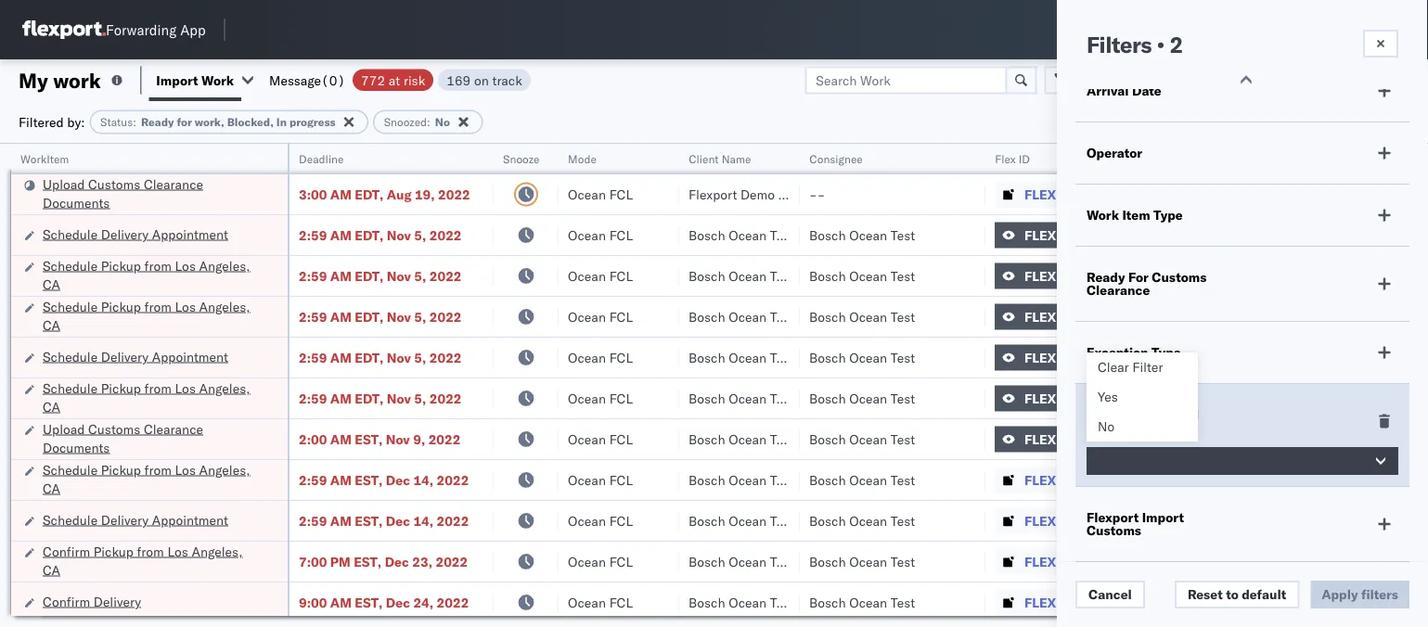 Task type: vqa. For each thing, say whether or not it's contained in the screenshot.
rightmost Summary
no



Task type: describe. For each thing, give the bounding box(es) containing it.
8 am from the top
[[330, 472, 352, 488]]

1 schedule delivery appointment button from the top
[[43, 225, 228, 245]]

date
[[1132, 83, 1162, 99]]

confirm delivery button
[[43, 593, 141, 613]]

est, for schedule delivery appointment
[[355, 513, 383, 529]]

clearance for bosch ocean test
[[144, 421, 203, 437]]

app
[[180, 21, 206, 39]]

4 am from the top
[[330, 309, 352, 325]]

4 hlxu8034992 from the top
[[1340, 390, 1428, 406]]

2 flex-1846748 from the top
[[1025, 268, 1121, 284]]

workitem
[[20, 152, 69, 166]]

resize handle column header for deadline
[[471, 144, 494, 627]]

hlxu6269489, for 3rd 'schedule pickup from los angeles, ca' button from the bottom
[[1242, 308, 1337, 324]]

pickup for confirm pickup from los angeles, ca button
[[93, 543, 134, 560]]

2 schedule pickup from los angeles, ca button from the top
[[43, 297, 264, 336]]

9,
[[413, 431, 425, 447]]

flex- for upload customs clearance documents link corresponding to 2:00 am est, nov 9, 2022
[[1025, 431, 1065, 447]]

0 vertical spatial type
[[1154, 207, 1183, 223]]

flex- for schedule pickup from los angeles, ca link corresponding to 3rd 'schedule pickup from los angeles, ca' button from the bottom
[[1025, 309, 1065, 325]]

batch action
[[1325, 72, 1406, 88]]

schedule delivery appointment link for 2:59 am est, dec 14, 2022
[[43, 511, 228, 530]]

progress
[[289, 115, 336, 129]]

2:59 for fourth 'schedule pickup from los angeles, ca' button from the top
[[299, 472, 327, 488]]

fcl for schedule pickup from los angeles, ca link corresponding to 3rd 'schedule pickup from los angeles, ca' button from the bottom
[[609, 309, 633, 325]]

5 ceau7522281, from the top
[[1143, 431, 1239, 447]]

exception
[[1138, 72, 1199, 88]]

resize handle column header for consignee
[[963, 144, 986, 627]]

edt, for schedule pickup from los angeles, ca link for second 'schedule pickup from los angeles, ca' button from the bottom
[[355, 390, 384, 407]]

item
[[1123, 207, 1151, 223]]

resize handle column header for mode
[[657, 144, 679, 627]]

pickup for first 'schedule pickup from los angeles, ca' button from the top of the page
[[101, 258, 141, 274]]

9 resize handle column header from the left
[[1395, 144, 1417, 627]]

1660288
[[1065, 186, 1121, 202]]

work
[[53, 67, 101, 93]]

upload customs clearance documents for 2:00 am est, nov 9, 2022
[[43, 421, 203, 456]]

file exception
[[1112, 72, 1199, 88]]

ocean fcl for confirm delivery link
[[568, 594, 633, 611]]

23,
[[412, 554, 433, 570]]

id
[[1019, 152, 1030, 166]]

2 ocean fcl from the top
[[568, 227, 633, 243]]

3 schedule pickup from los angeles, ca from the top
[[43, 380, 250, 415]]

upload customs clearance documents button for 3:00 am edt, aug 19, 2022
[[43, 175, 264, 214]]

yes
[[1098, 389, 1118, 405]]

lhuu7894563, for schedule delivery appointment
[[1143, 512, 1239, 529]]

delivery inside flexport managed delivery
[[1087, 420, 1138, 436]]

flex- for 2:59 am edt, nov 5, 2022's schedule delivery appointment link
[[1025, 349, 1065, 366]]

8 resize handle column header from the left
[[1233, 144, 1255, 627]]

client
[[689, 152, 719, 166]]

delivery for 2:59 am edt, nov 5, 2022
[[101, 349, 149, 365]]

2 1846748 from the top
[[1065, 268, 1121, 284]]

est, for schedule pickup from los angeles, ca
[[355, 472, 383, 488]]

mode button
[[559, 148, 661, 166]]

angeles, inside confirm pickup from los angeles, ca
[[192, 543, 243, 560]]

forwarding
[[106, 21, 177, 39]]

1 vertical spatial type
[[1152, 344, 1181, 361]]

2 schedule pickup from los angeles, ca from the top
[[43, 298, 250, 333]]

4 ca from the top
[[43, 480, 60, 497]]

confirm delivery link
[[43, 593, 141, 611]]

confirm pickup from los angeles, ca
[[43, 543, 243, 578]]

reset
[[1188, 587, 1223, 603]]

operator
[[1087, 145, 1143, 161]]

cancel button
[[1076, 581, 1145, 609]]

14, for schedule pickup from los angeles, ca
[[413, 472, 434, 488]]

flex-1889466 for schedule pickup from los angeles, ca
[[1025, 472, 1121, 488]]

upload for 2:00 am est, nov 9, 2022
[[43, 421, 85, 437]]

2:59 am edt, nov 5, 2022 for schedule delivery appointment button corresponding to 2:59 am edt, nov 5, 2022
[[299, 349, 462, 366]]

2 schedule from the top
[[43, 258, 98, 274]]

actions
[[1373, 152, 1411, 166]]

ready inside ready for customs clearance
[[1087, 269, 1125, 285]]

•
[[1157, 31, 1165, 58]]

exception type
[[1087, 344, 1181, 361]]

hlxu6269489, for first 'schedule pickup from los angeles, ca' button from the top of the page
[[1242, 267, 1337, 284]]

flex id button
[[986, 148, 1116, 166]]

mbl/mawb
[[1264, 152, 1329, 166]]

3:00 am edt, aug 19, 2022
[[299, 186, 470, 202]]

1 ceau7522281, hlxu6269489, hlxu8034992 from the top
[[1143, 267, 1428, 284]]

import work button
[[156, 72, 234, 88]]

1 2:59 from the top
[[299, 227, 327, 243]]

1 ca from the top
[[43, 276, 60, 292]]

flex- for confirm delivery link
[[1025, 594, 1065, 611]]

flex- for schedule pickup from los angeles, ca link for second 'schedule pickup from los angeles, ca' button from the bottom
[[1025, 390, 1065, 407]]

flexport import customs
[[1087, 510, 1184, 539]]

ready for customs clearance
[[1087, 269, 1207, 298]]

exception
[[1087, 344, 1149, 361]]

client name
[[689, 152, 751, 166]]

list box containing clear filter
[[1087, 353, 1198, 442]]

container numbers
[[1143, 144, 1193, 173]]

3 schedule from the top
[[43, 298, 98, 315]]

clear
[[1098, 359, 1129, 375]]

7 am from the top
[[330, 431, 352, 447]]

fcl for confirm pickup from los angeles, ca link at the bottom of page
[[609, 554, 633, 570]]

abcdefg78456546 for confirm pickup from los angeles, ca
[[1264, 554, 1389, 570]]

appointment for 2:59 am est, dec 14, 2022
[[152, 512, 228, 528]]

upload customs clearance documents for 3:00 am edt, aug 19, 2022
[[43, 176, 203, 211]]

lhuu7894563, uetu5238478 for schedule delivery appointment
[[1143, 512, 1333, 529]]

flex id
[[995, 152, 1030, 166]]

mbl/mawb numbers button
[[1255, 148, 1428, 166]]

5 flex-1846748 from the top
[[1025, 390, 1121, 407]]

5 1846748 from the top
[[1065, 390, 1121, 407]]

status : ready for work, blocked, in progress
[[100, 115, 336, 129]]

customs inside flexport import customs
[[1087, 523, 1142, 539]]

2:59 am edt, nov 5, 2022 for second 'schedule pickup from los angeles, ca' button from the bottom
[[299, 390, 462, 407]]

2 ceau7522281, from the top
[[1143, 308, 1239, 324]]

to
[[1226, 587, 1239, 603]]

4 ceau7522281, hlxu6269489, hlxu8034992 from the top
[[1143, 390, 1428, 406]]

6 am from the top
[[330, 390, 352, 407]]

filter
[[1133, 359, 1163, 375]]

2:59 for second 'schedule pickup from los angeles, ca' button from the bottom
[[299, 390, 327, 407]]

ca inside confirm pickup from los angeles, ca
[[43, 562, 60, 578]]

mbl/mawb numbers
[[1264, 152, 1378, 166]]

3 hlxu8034992 from the top
[[1340, 349, 1428, 365]]

3 flex-1846748 from the top
[[1025, 309, 1121, 325]]

1 appointment from the top
[[152, 226, 228, 242]]

1 test123456 from the top
[[1264, 227, 1342, 243]]

est, for confirm pickup from los angeles, ca
[[354, 554, 382, 570]]

flex- for confirm pickup from los angeles, ca link at the bottom of page
[[1025, 554, 1065, 570]]

1 1846748 from the top
[[1065, 227, 1121, 243]]

dec for confirm delivery
[[386, 594, 410, 611]]

3 schedule pickup from los angeles, ca button from the top
[[43, 379, 264, 418]]

for
[[1129, 269, 1149, 285]]

1 - from the left
[[809, 186, 817, 202]]

pm
[[330, 554, 351, 570]]

4 1846748 from the top
[[1065, 349, 1121, 366]]

169 on track
[[447, 72, 522, 88]]

import inside flexport import customs
[[1142, 510, 1184, 526]]

3 ceau7522281, hlxu6269489, hlxu8034992 from the top
[[1143, 349, 1428, 365]]

4 schedule from the top
[[43, 349, 98, 365]]

work,
[[195, 115, 224, 129]]

fcl for schedule pickup from los angeles, ca link for second 'schedule pickup from los angeles, ca' button from the bottom
[[609, 390, 633, 407]]

arrival
[[1087, 83, 1129, 99]]

from inside confirm pickup from los angeles, ca
[[137, 543, 164, 560]]

2:59 for first 'schedule pickup from los angeles, ca' button from the top of the page
[[299, 268, 327, 284]]

2:00 am est, nov 9, 2022
[[299, 431, 461, 447]]

est, for confirm delivery
[[355, 594, 383, 611]]

2 hlxu8034992 from the top
[[1340, 308, 1428, 324]]

5 schedule from the top
[[43, 380, 98, 396]]

1 vertical spatial work
[[1087, 207, 1119, 223]]

schedule pickup from los angeles, ca link for 3rd 'schedule pickup from los angeles, ca' button from the bottom
[[43, 297, 264, 335]]

flexport for flexport managed delivery
[[1087, 407, 1139, 423]]

3 ca from the top
[[43, 399, 60, 415]]

7 schedule from the top
[[43, 512, 98, 528]]

demo
[[741, 186, 775, 202]]

5 ceau7522281, hlxu6269489, hlxu8034992 from the top
[[1143, 431, 1428, 447]]

2 5, from the top
[[414, 268, 426, 284]]

ocean fcl for schedule pickup from los angeles, ca link for second 'schedule pickup from los angeles, ca' button from the bottom
[[568, 390, 633, 407]]

default
[[1242, 587, 1287, 603]]

1 2:59 am edt, nov 5, 2022 from the top
[[299, 227, 462, 243]]

4 flex-1846748 from the top
[[1025, 349, 1121, 366]]

reset to default
[[1188, 587, 1287, 603]]

customs inside ready for customs clearance
[[1152, 269, 1207, 285]]

fcl for upload customs clearance documents link corresponding to 2:00 am est, nov 9, 2022
[[609, 431, 633, 447]]

Search Shipments (/) text field
[[1073, 16, 1252, 44]]

1 ceau7522281, from the top
[[1143, 267, 1239, 284]]

1 vertical spatial consignee
[[778, 186, 841, 202]]

flexport for flexport demo consignee
[[689, 186, 737, 202]]

2 - from the left
[[817, 186, 825, 202]]

3:00
[[299, 186, 327, 202]]

4 5, from the top
[[414, 349, 426, 366]]

1 schedule from the top
[[43, 226, 98, 242]]

2:59 for schedule delivery appointment button corresponding to 2:59 am edt, nov 5, 2022
[[299, 349, 327, 366]]

1 am from the top
[[330, 186, 352, 202]]

lhuu7894563, for confirm delivery
[[1143, 594, 1239, 610]]

status
[[100, 115, 133, 129]]

risk
[[404, 72, 425, 88]]

abcdefg78456546 for confirm delivery
[[1264, 594, 1389, 611]]

ocean fcl for fourth 'schedule pickup from los angeles, ca' button from the top's schedule pickup from los angeles, ca link
[[568, 472, 633, 488]]

clearance for flexport demo consignee
[[144, 176, 203, 192]]

fcl for upload customs clearance documents link for 3:00 am edt, aug 19, 2022
[[609, 186, 633, 202]]

snoozed
[[384, 115, 427, 129]]

5 5, from the top
[[414, 390, 426, 407]]

7:00 pm est, dec 23, 2022
[[299, 554, 468, 570]]

1 schedule delivery appointment from the top
[[43, 226, 228, 242]]

5 am from the top
[[330, 349, 352, 366]]

work item type
[[1087, 207, 1183, 223]]

9:00 am est, dec 24, 2022
[[299, 594, 469, 611]]

ocean fcl for schedule pickup from los angeles, ca link corresponding to 3rd 'schedule pickup from los angeles, ca' button from the bottom
[[568, 309, 633, 325]]

cancel
[[1089, 587, 1132, 603]]

filtered by:
[[19, 114, 85, 130]]

2:59 am est, dec 14, 2022 for schedule delivery appointment
[[299, 513, 469, 529]]

169
[[447, 72, 471, 88]]

for
[[177, 115, 192, 129]]

2 am from the top
[[330, 227, 352, 243]]

resize handle column header for workitem
[[265, 144, 288, 627]]

test123456 for upload customs clearance documents
[[1264, 431, 1342, 447]]

772
[[361, 72, 385, 88]]

consignee button
[[800, 148, 967, 166]]

batch
[[1325, 72, 1362, 88]]

snooze
[[503, 152, 540, 166]]

1889466 for schedule delivery appointment
[[1065, 513, 1121, 529]]

fcl for fourth 'schedule pickup from los angeles, ca' button from the top's schedule pickup from los angeles, ca link
[[609, 472, 633, 488]]

clear filter
[[1098, 359, 1163, 375]]

1 schedule pickup from los angeles, ca from the top
[[43, 258, 250, 292]]

1 flex-1846748 from the top
[[1025, 227, 1121, 243]]

2:59 am est, dec 14, 2022 for schedule pickup from los angeles, ca
[[299, 472, 469, 488]]

14, for schedule delivery appointment
[[413, 513, 434, 529]]

reset to default button
[[1175, 581, 1300, 609]]

1889466 for confirm delivery
[[1065, 594, 1121, 611]]

pickup for second 'schedule pickup from los angeles, ca' button from the bottom
[[101, 380, 141, 396]]

3 5, from the top
[[414, 309, 426, 325]]

edt, for upload customs clearance documents link for 3:00 am edt, aug 19, 2022
[[355, 186, 384, 202]]

deadline button
[[290, 148, 475, 166]]

my work
[[19, 67, 101, 93]]

schedule pickup from los angeles, ca link for fourth 'schedule pickup from los angeles, ca' button from the top
[[43, 461, 264, 498]]

--
[[809, 186, 825, 202]]

9:00
[[299, 594, 327, 611]]

ocean fcl for confirm pickup from los angeles, ca link at the bottom of page
[[568, 554, 633, 570]]

2 flex- from the top
[[1025, 227, 1065, 243]]

2 fcl from the top
[[609, 227, 633, 243]]

aug
[[387, 186, 412, 202]]

dec for schedule pickup from los angeles, ca
[[386, 472, 410, 488]]

4 ceau7522281, from the top
[[1143, 390, 1239, 406]]

flex- for schedule pickup from los angeles, ca link corresponding to first 'schedule pickup from los angeles, ca' button from the top of the page
[[1025, 268, 1065, 284]]

client name button
[[679, 148, 781, 166]]

772 at risk
[[361, 72, 425, 88]]

batch action button
[[1296, 66, 1418, 94]]

3 am from the top
[[330, 268, 352, 284]]

flex- for fourth 'schedule pickup from los angeles, ca' button from the top's schedule pickup from los angeles, ca link
[[1025, 472, 1065, 488]]



Task type: locate. For each thing, give the bounding box(es) containing it.
flex-1660288
[[1025, 186, 1121, 202]]

-
[[809, 186, 817, 202], [817, 186, 825, 202]]

confirm pickup from los angeles, ca link
[[43, 542, 264, 580]]

arrival date
[[1087, 83, 1162, 99]]

0 vertical spatial schedule delivery appointment
[[43, 226, 228, 242]]

upload customs clearance documents link for 3:00 am edt, aug 19, 2022
[[43, 175, 264, 212]]

schedule pickup from los angeles, ca link for second 'schedule pickup from los angeles, ca' button from the bottom
[[43, 379, 264, 416]]

dec down 2:00 am est, nov 9, 2022
[[386, 472, 410, 488]]

no
[[435, 115, 450, 129], [1098, 419, 1115, 435]]

est, down 2:00 am est, nov 9, 2022
[[355, 472, 383, 488]]

2 vertical spatial appointment
[[152, 512, 228, 528]]

4 schedule pickup from los angeles, ca from the top
[[43, 462, 250, 497]]

schedule pickup from los angeles, ca link for first 'schedule pickup from los angeles, ca' button from the top of the page
[[43, 257, 264, 294]]

numbers inside button
[[1332, 152, 1378, 166]]

clearance inside ready for customs clearance
[[1087, 282, 1150, 298]]

consignee up --
[[809, 152, 863, 166]]

2 vertical spatial flexport
[[1087, 510, 1139, 526]]

0 horizontal spatial numbers
[[1143, 159, 1189, 173]]

type down "caiu7969337"
[[1154, 207, 1183, 223]]

filters • 2
[[1087, 31, 1183, 58]]

ready
[[141, 115, 174, 129], [1087, 269, 1125, 285]]

uetu5238478 for schedule pickup from los angeles, ca
[[1243, 471, 1333, 488]]

6 flex-1846748 from the top
[[1025, 431, 1121, 447]]

0 vertical spatial upload customs clearance documents link
[[43, 175, 264, 212]]

0 horizontal spatial work
[[201, 72, 234, 88]]

uetu5238478
[[1243, 471, 1333, 488], [1243, 512, 1333, 529], [1243, 553, 1333, 569], [1243, 594, 1333, 610]]

4 schedule pickup from los angeles, ca button from the top
[[43, 461, 264, 500]]

uetu5238478 for confirm delivery
[[1243, 594, 1333, 610]]

ocean fcl for upload customs clearance documents link corresponding to 2:00 am est, nov 9, 2022
[[568, 431, 633, 447]]

1 vertical spatial appointment
[[152, 349, 228, 365]]

schedule delivery appointment for 2:59 am est, dec 14, 2022
[[43, 512, 228, 528]]

0 vertical spatial test123456
[[1264, 227, 1342, 243]]

1 vertical spatial upload customs clearance documents link
[[43, 420, 264, 457]]

0 vertical spatial import
[[156, 72, 198, 88]]

upload customs clearance documents button
[[43, 175, 264, 214], [43, 420, 264, 459]]

schedule delivery appointment link for 2:59 am edt, nov 5, 2022
[[43, 348, 228, 366]]

work up 'status : ready for work, blocked, in progress' at left
[[201, 72, 234, 88]]

no right snoozed
[[435, 115, 450, 129]]

numbers up ymluw236679313
[[1332, 152, 1378, 166]]

2 1889466 from the top
[[1065, 513, 1121, 529]]

2:59 am est, dec 14, 2022
[[299, 472, 469, 488], [299, 513, 469, 529]]

2 ceau7522281, hlxu6269489, hlxu8034992 from the top
[[1143, 308, 1428, 324]]

blocked,
[[227, 115, 274, 129]]

0 vertical spatial 14,
[[413, 472, 434, 488]]

3 schedule delivery appointment from the top
[[43, 512, 228, 528]]

4 uetu5238478 from the top
[[1243, 594, 1333, 610]]

2:59 am edt, nov 5, 2022 for 3rd 'schedule pickup from los angeles, ca' button from the bottom
[[299, 309, 462, 325]]

0 horizontal spatial :
[[133, 115, 136, 129]]

8 ocean fcl from the top
[[568, 472, 633, 488]]

2 2:59 from the top
[[299, 268, 327, 284]]

1 upload customs clearance documents from the top
[[43, 176, 203, 211]]

3 test123456 from the top
[[1264, 431, 1342, 447]]

consignee inside consignee button
[[809, 152, 863, 166]]

1 vertical spatial 2:59 am est, dec 14, 2022
[[299, 513, 469, 529]]

no down yes
[[1098, 419, 1115, 435]]

est, left 9,
[[355, 431, 383, 447]]

2 edt, from the top
[[355, 227, 384, 243]]

1 vertical spatial schedule delivery appointment button
[[43, 348, 228, 368]]

flexport down yes
[[1087, 407, 1139, 423]]

4 flex- from the top
[[1025, 309, 1065, 325]]

documents
[[43, 194, 110, 211], [43, 439, 110, 456]]

1 vertical spatial schedule delivery appointment
[[43, 349, 228, 365]]

est, for upload customs clearance documents
[[355, 431, 383, 447]]

4 flex-1889466 from the top
[[1025, 594, 1121, 611]]

uetu5238478 for schedule delivery appointment
[[1243, 512, 1333, 529]]

dec
[[386, 472, 410, 488], [386, 513, 410, 529], [385, 554, 409, 570], [386, 594, 410, 611]]

deadline
[[299, 152, 344, 166]]

0 vertical spatial 2:59 am est, dec 14, 2022
[[299, 472, 469, 488]]

flex-
[[1025, 186, 1065, 202], [1025, 227, 1065, 243], [1025, 268, 1065, 284], [1025, 309, 1065, 325], [1025, 349, 1065, 366], [1025, 390, 1065, 407], [1025, 431, 1065, 447], [1025, 472, 1065, 488], [1025, 513, 1065, 529], [1025, 554, 1065, 570], [1025, 594, 1065, 611]]

flex- for schedule delivery appointment link related to 2:59 am est, dec 14, 2022
[[1025, 513, 1065, 529]]

delivery
[[101, 226, 149, 242], [101, 349, 149, 365], [1087, 420, 1138, 436], [101, 512, 149, 528], [93, 594, 141, 610]]

1 5, from the top
[[414, 227, 426, 243]]

type right exception at bottom
[[1152, 344, 1181, 361]]

file
[[1112, 72, 1135, 88]]

forwarding app link
[[22, 20, 206, 39]]

10 ocean fcl from the top
[[568, 554, 633, 570]]

1846748 left for
[[1065, 268, 1121, 284]]

from
[[144, 258, 172, 274], [144, 298, 172, 315], [144, 380, 172, 396], [144, 462, 172, 478], [137, 543, 164, 560]]

in
[[276, 115, 287, 129]]

6 schedule from the top
[[43, 462, 98, 478]]

filtered
[[19, 114, 64, 130]]

confirm delivery
[[43, 594, 141, 610]]

1 vertical spatial ready
[[1087, 269, 1125, 285]]

abcdefg78456546
[[1264, 472, 1389, 488], [1264, 513, 1389, 529], [1264, 554, 1389, 570], [1264, 594, 1389, 611]]

lhuu7894563, uetu5238478 for confirm pickup from los angeles, ca
[[1143, 553, 1333, 569]]

2:59 am edt, nov 5, 2022 for first 'schedule pickup from los angeles, ca' button from the top of the page
[[299, 268, 462, 284]]

list box
[[1087, 353, 1198, 442]]

ocean fcl for 2:59 am edt, nov 5, 2022's schedule delivery appointment link
[[568, 349, 633, 366]]

fcl for 2:59 am edt, nov 5, 2022's schedule delivery appointment link
[[609, 349, 633, 366]]

upload customs clearance documents link for 2:00 am est, nov 9, 2022
[[43, 420, 264, 457]]

numbers down container
[[1143, 159, 1189, 173]]

numbers for mbl/mawb numbers
[[1332, 152, 1378, 166]]

message (0)
[[269, 72, 345, 88]]

test123456
[[1264, 227, 1342, 243], [1264, 309, 1342, 325], [1264, 431, 1342, 447]]

edt,
[[355, 186, 384, 202], [355, 227, 384, 243], [355, 268, 384, 284], [355, 309, 384, 325], [355, 349, 384, 366], [355, 390, 384, 407]]

6 edt, from the top
[[355, 390, 384, 407]]

1 upload from the top
[[43, 176, 85, 192]]

los
[[175, 258, 196, 274], [175, 298, 196, 315], [175, 380, 196, 396], [175, 462, 196, 478], [167, 543, 188, 560]]

flex-1846748 down clear
[[1025, 390, 1121, 407]]

resize handle column header
[[265, 144, 288, 627], [471, 144, 494, 627], [536, 144, 559, 627], [657, 144, 679, 627], [778, 144, 800, 627], [963, 144, 986, 627], [1112, 144, 1134, 627], [1233, 144, 1255, 627], [1395, 144, 1417, 627]]

3 ceau7522281, from the top
[[1143, 349, 1239, 365]]

est, up 7:00 pm est, dec 23, 2022
[[355, 513, 383, 529]]

confirm pickup from los angeles, ca button
[[43, 542, 264, 581]]

3 uetu5238478 from the top
[[1243, 553, 1333, 569]]

dec for confirm pickup from los angeles, ca
[[385, 554, 409, 570]]

2 schedule delivery appointment button from the top
[[43, 348, 228, 368]]

forwarding app
[[106, 21, 206, 39]]

caiu7969337
[[1143, 186, 1231, 202]]

flex-1846748 up exception at bottom
[[1025, 309, 1121, 325]]

0 vertical spatial no
[[435, 115, 450, 129]]

1 vertical spatial schedule delivery appointment link
[[43, 348, 228, 366]]

work down 1660288
[[1087, 207, 1119, 223]]

1 vertical spatial documents
[[43, 439, 110, 456]]

pickup inside confirm pickup from los angeles, ca
[[93, 543, 134, 560]]

flex-1660288 button
[[995, 181, 1125, 207], [995, 181, 1125, 207]]

9 am from the top
[[330, 513, 352, 529]]

flexport
[[689, 186, 737, 202], [1087, 407, 1139, 423], [1087, 510, 1139, 526]]

1 vertical spatial 14,
[[413, 513, 434, 529]]

dec left 24,
[[386, 594, 410, 611]]

4 lhuu7894563, from the top
[[1143, 594, 1239, 610]]

2 ca from the top
[[43, 317, 60, 333]]

2 lhuu7894563, from the top
[[1143, 512, 1239, 529]]

1 vertical spatial confirm
[[43, 594, 90, 610]]

schedule delivery appointment button for 2:59 am est, dec 14, 2022
[[43, 511, 228, 531]]

3 schedule pickup from los angeles, ca link from the top
[[43, 379, 264, 416]]

angeles,
[[199, 258, 250, 274], [199, 298, 250, 315], [199, 380, 250, 396], [199, 462, 250, 478], [192, 543, 243, 560]]

track
[[492, 72, 522, 88]]

uetu5238478 for confirm pickup from los angeles, ca
[[1243, 553, 1333, 569]]

edt, for schedule pickup from los angeles, ca link corresponding to 3rd 'schedule pickup from los angeles, ca' button from the bottom
[[355, 309, 384, 325]]

edt, for 2:59 am edt, nov 5, 2022's schedule delivery appointment link
[[355, 349, 384, 366]]

14, down 9,
[[413, 472, 434, 488]]

flex-1846748 down yes
[[1025, 431, 1121, 447]]

est, right pm
[[354, 554, 382, 570]]

confirm for confirm pickup from los angeles, ca
[[43, 543, 90, 560]]

2:59 am edt, nov 5, 2022
[[299, 227, 462, 243], [299, 268, 462, 284], [299, 309, 462, 325], [299, 349, 462, 366], [299, 390, 462, 407]]

3 abcdefg78456546 from the top
[[1264, 554, 1389, 570]]

14, up 23,
[[413, 513, 434, 529]]

hlxu6269489, for upload customs clearance documents button for 2:00 am est, nov 9, 2022
[[1242, 431, 1337, 447]]

10 fcl from the top
[[609, 554, 633, 570]]

5 ocean fcl from the top
[[568, 349, 633, 366]]

upload for 3:00 am edt, aug 19, 2022
[[43, 176, 85, 192]]

pickup for fourth 'schedule pickup from los angeles, ca' button from the top
[[101, 462, 141, 478]]

1 vertical spatial upload customs clearance documents button
[[43, 420, 264, 459]]

import
[[156, 72, 198, 88], [1142, 510, 1184, 526]]

0 vertical spatial schedule delivery appointment link
[[43, 225, 228, 244]]

2 vertical spatial test123456
[[1264, 431, 1342, 447]]

confirm down confirm pickup from los angeles, ca
[[43, 594, 90, 610]]

resize handle column header for flex id
[[1112, 144, 1134, 627]]

5 hlxu8034992 from the top
[[1340, 431, 1428, 447]]

5 ca from the top
[[43, 562, 60, 578]]

3 1846748 from the top
[[1065, 309, 1121, 325]]

0 vertical spatial flexport
[[689, 186, 737, 202]]

0 vertical spatial upload customs clearance documents button
[[43, 175, 264, 214]]

1889466 for schedule pickup from los angeles, ca
[[1065, 472, 1121, 488]]

1 vertical spatial import
[[1142, 510, 1184, 526]]

edt, for schedule pickup from los angeles, ca link corresponding to first 'schedule pickup from los angeles, ca' button from the top of the page
[[355, 268, 384, 284]]

1 schedule delivery appointment link from the top
[[43, 225, 228, 244]]

0 vertical spatial ready
[[141, 115, 174, 129]]

delivery for 2:59 am est, dec 14, 2022
[[101, 512, 149, 528]]

work
[[201, 72, 234, 88], [1087, 207, 1119, 223]]

1 upload customs clearance documents button from the top
[[43, 175, 264, 214]]

5 2:59 from the top
[[299, 390, 327, 407]]

flex-1889466 for schedule delivery appointment
[[1025, 513, 1121, 529]]

flex-1889466 button
[[995, 467, 1125, 493], [995, 467, 1125, 493], [995, 508, 1125, 534], [995, 508, 1125, 534], [995, 549, 1125, 575], [995, 549, 1125, 575], [995, 590, 1125, 616], [995, 590, 1125, 616]]

1 horizontal spatial numbers
[[1332, 152, 1378, 166]]

my
[[19, 67, 48, 93]]

5 edt, from the top
[[355, 349, 384, 366]]

1 14, from the top
[[413, 472, 434, 488]]

schedule delivery appointment button for 2:59 am edt, nov 5, 2022
[[43, 348, 228, 368]]

1 vertical spatial upload
[[43, 421, 85, 437]]

4 2:59 am edt, nov 5, 2022 from the top
[[299, 349, 462, 366]]

consignee right demo
[[778, 186, 841, 202]]

flexport inside flexport import customs
[[1087, 510, 1139, 526]]

1 vertical spatial no
[[1098, 419, 1115, 435]]

4 hlxu6269489, from the top
[[1242, 390, 1337, 406]]

11 ocean fcl from the top
[[568, 594, 633, 611]]

resize handle column header for client name
[[778, 144, 800, 627]]

1 confirm from the top
[[43, 543, 90, 560]]

1 vertical spatial flexport
[[1087, 407, 1139, 423]]

4 schedule pickup from los angeles, ca link from the top
[[43, 461, 264, 498]]

message
[[269, 72, 321, 88]]

2 lhuu7894563, uetu5238478 from the top
[[1143, 512, 1333, 529]]

8 fcl from the top
[[609, 472, 633, 488]]

9 flex- from the top
[[1025, 513, 1065, 529]]

flex-1846748 up yes
[[1025, 349, 1121, 366]]

1 hlxu8034992 from the top
[[1340, 267, 1428, 284]]

flexport. image
[[22, 20, 106, 39]]

1889466
[[1065, 472, 1121, 488], [1065, 513, 1121, 529], [1065, 554, 1121, 570], [1065, 594, 1121, 611]]

Search Work text field
[[805, 66, 1007, 94]]

confirm inside confirm pickup from los angeles, ca
[[43, 543, 90, 560]]

2:59 am est, dec 14, 2022 down 2:00 am est, nov 9, 2022
[[299, 472, 469, 488]]

2022
[[438, 186, 470, 202], [430, 227, 462, 243], [430, 268, 462, 284], [430, 309, 462, 325], [430, 349, 462, 366], [430, 390, 462, 407], [429, 431, 461, 447], [437, 472, 469, 488], [437, 513, 469, 529], [436, 554, 468, 570], [437, 594, 469, 611]]

0 vertical spatial work
[[201, 72, 234, 88]]

0 vertical spatial upload customs clearance documents
[[43, 176, 203, 211]]

2 abcdefg78456546 from the top
[[1264, 513, 1389, 529]]

confirm up confirm delivery
[[43, 543, 90, 560]]

schedule delivery appointment link
[[43, 225, 228, 244], [43, 348, 228, 366], [43, 511, 228, 530]]

0 vertical spatial consignee
[[809, 152, 863, 166]]

flex- for upload customs clearance documents link for 3:00 am edt, aug 19, 2022
[[1025, 186, 1065, 202]]

5 2:59 am edt, nov 5, 2022 from the top
[[299, 390, 462, 407]]

3 edt, from the top
[[355, 268, 384, 284]]

mode
[[568, 152, 597, 166]]

flexport for flexport import customs
[[1087, 510, 1139, 526]]

dec up 7:00 pm est, dec 23, 2022
[[386, 513, 410, 529]]

flex-1889466 for confirm delivery
[[1025, 594, 1121, 611]]

1 horizontal spatial import
[[1142, 510, 1184, 526]]

7:00
[[299, 554, 327, 570]]

2:59 am est, dec 14, 2022 up 7:00 pm est, dec 23, 2022
[[299, 513, 469, 529]]

2 vertical spatial clearance
[[144, 421, 203, 437]]

container numbers button
[[1134, 140, 1236, 174]]

test
[[770, 227, 795, 243], [891, 227, 915, 243], [770, 268, 795, 284], [891, 268, 915, 284], [770, 309, 795, 325], [891, 309, 915, 325], [770, 349, 795, 366], [891, 349, 915, 366], [770, 390, 795, 407], [891, 390, 915, 407], [770, 431, 795, 447], [891, 431, 915, 447], [770, 472, 795, 488], [891, 472, 915, 488], [770, 513, 795, 529], [891, 513, 915, 529], [770, 554, 795, 570], [891, 554, 915, 570], [770, 594, 795, 611], [891, 594, 915, 611]]

1 lhuu7894563, from the top
[[1143, 471, 1239, 488]]

delivery for 9:00 am est, dec 24, 2022
[[93, 594, 141, 610]]

2 schedule delivery appointment link from the top
[[43, 348, 228, 366]]

flexport up cancel
[[1087, 510, 1139, 526]]

: for status
[[133, 115, 136, 129]]

2 appointment from the top
[[152, 349, 228, 365]]

(0)
[[321, 72, 345, 88]]

1 horizontal spatial ready
[[1087, 269, 1125, 285]]

2:59 for schedule delivery appointment button associated with 2:59 am est, dec 14, 2022
[[299, 513, 327, 529]]

1 vertical spatial test123456
[[1264, 309, 1342, 325]]

action
[[1365, 72, 1406, 88]]

1846748 down clear
[[1065, 390, 1121, 407]]

numbers inside container numbers
[[1143, 159, 1189, 173]]

8 flex- from the top
[[1025, 472, 1065, 488]]

3 flex- from the top
[[1025, 268, 1065, 284]]

dec left 23,
[[385, 554, 409, 570]]

upload customs clearance documents button for 2:00 am est, nov 9, 2022
[[43, 420, 264, 459]]

2
[[1170, 31, 1183, 58]]

ceau7522281, hlxu6269489, hlxu8034992
[[1143, 267, 1428, 284], [1143, 308, 1428, 324], [1143, 349, 1428, 365], [1143, 390, 1428, 406], [1143, 431, 1428, 447]]

lhuu7894563, for schedule pickup from los angeles, ca
[[1143, 471, 1239, 488]]

1 1889466 from the top
[[1065, 472, 1121, 488]]

9 fcl from the top
[[609, 513, 633, 529]]

6 1846748 from the top
[[1065, 431, 1121, 447]]

1846748 up exception at bottom
[[1065, 309, 1121, 325]]

appointment for 2:59 am edt, nov 5, 2022
[[152, 349, 228, 365]]

2 vertical spatial schedule delivery appointment button
[[43, 511, 228, 531]]

flexport inside flexport managed delivery
[[1087, 407, 1139, 423]]

flex-1846748 left for
[[1025, 268, 1121, 284]]

: for snoozed
[[427, 115, 430, 129]]

2 documents from the top
[[43, 439, 110, 456]]

0 vertical spatial documents
[[43, 194, 110, 211]]

5 flex- from the top
[[1025, 349, 1065, 366]]

3 schedule delivery appointment link from the top
[[43, 511, 228, 530]]

documents for 2:00
[[43, 439, 110, 456]]

1889466 for confirm pickup from los angeles, ca
[[1065, 554, 1121, 570]]

bosch ocean test
[[689, 227, 795, 243], [809, 227, 915, 243], [689, 268, 795, 284], [809, 268, 915, 284], [689, 309, 795, 325], [809, 309, 915, 325], [689, 349, 795, 366], [809, 349, 915, 366], [689, 390, 795, 407], [809, 390, 915, 407], [689, 431, 795, 447], [809, 431, 915, 447], [689, 472, 795, 488], [809, 472, 915, 488], [689, 513, 795, 529], [809, 513, 915, 529], [689, 554, 795, 570], [809, 554, 915, 570], [689, 594, 795, 611], [809, 594, 915, 611]]

6 2:59 from the top
[[299, 472, 327, 488]]

1 vertical spatial upload customs clearance documents
[[43, 421, 203, 456]]

ocean fcl for upload customs clearance documents link for 3:00 am edt, aug 19, 2022
[[568, 186, 633, 202]]

2 vertical spatial schedule delivery appointment
[[43, 512, 228, 528]]

3 resize handle column header from the left
[[536, 144, 559, 627]]

flexport managed delivery
[[1087, 407, 1199, 436]]

0 vertical spatial confirm
[[43, 543, 90, 560]]

1 horizontal spatial work
[[1087, 207, 1119, 223]]

ymluw236679313
[[1264, 186, 1383, 202]]

ocean fcl for schedule pickup from los angeles, ca link corresponding to first 'schedule pickup from los angeles, ca' button from the top of the page
[[568, 268, 633, 284]]

fcl for schedule delivery appointment link related to 2:59 am est, dec 14, 2022
[[609, 513, 633, 529]]

hlxu8034992
[[1340, 267, 1428, 284], [1340, 308, 1428, 324], [1340, 349, 1428, 365], [1340, 390, 1428, 406], [1340, 431, 1428, 447]]

documents for 3:00
[[43, 194, 110, 211]]

2 vertical spatial schedule delivery appointment link
[[43, 511, 228, 530]]

appointment
[[152, 226, 228, 242], [152, 349, 228, 365], [152, 512, 228, 528]]

4 ocean fcl from the top
[[568, 309, 633, 325]]

flex-1889466 for confirm pickup from los angeles, ca
[[1025, 554, 1121, 570]]

1 vertical spatial clearance
[[1087, 282, 1150, 298]]

1846748 down yes
[[1065, 431, 1121, 447]]

1 schedule pickup from los angeles, ca button from the top
[[43, 257, 264, 296]]

10 am from the top
[[330, 594, 352, 611]]

on
[[474, 72, 489, 88]]

schedule pickup from los angeles, ca button
[[43, 257, 264, 296], [43, 297, 264, 336], [43, 379, 264, 418], [43, 461, 264, 500]]

1 uetu5238478 from the top
[[1243, 471, 1333, 488]]

flexport down "client name"
[[689, 186, 737, 202]]

filters
[[1087, 31, 1152, 58]]

1846748 up yes
[[1065, 349, 1121, 366]]

0 vertical spatial appointment
[[152, 226, 228, 242]]

3 lhuu7894563, uetu5238478 from the top
[[1143, 553, 1333, 569]]

0 horizontal spatial ready
[[141, 115, 174, 129]]

at
[[389, 72, 400, 88]]

1 horizontal spatial :
[[427, 115, 430, 129]]

0 vertical spatial clearance
[[144, 176, 203, 192]]

by:
[[67, 114, 85, 130]]

confirm for confirm delivery
[[43, 594, 90, 610]]

2 resize handle column header from the left
[[471, 144, 494, 627]]

fcl for schedule pickup from los angeles, ca link corresponding to first 'schedule pickup from los angeles, ca' button from the top of the page
[[609, 268, 633, 284]]

flexport demo consignee
[[689, 186, 841, 202]]

24,
[[413, 594, 434, 611]]

5 resize handle column header from the left
[[778, 144, 800, 627]]

lhuu7894563, uetu5238478 for schedule pickup from los angeles, ca
[[1143, 471, 1333, 488]]

2:00
[[299, 431, 327, 447]]

0 horizontal spatial import
[[156, 72, 198, 88]]

2 schedule delivery appointment from the top
[[43, 349, 228, 365]]

2 upload customs clearance documents from the top
[[43, 421, 203, 456]]

1 horizontal spatial no
[[1098, 419, 1115, 435]]

schedule
[[43, 226, 98, 242], [43, 258, 98, 274], [43, 298, 98, 315], [43, 349, 98, 365], [43, 380, 98, 396], [43, 462, 98, 478], [43, 512, 98, 528]]

dec for schedule delivery appointment
[[386, 513, 410, 529]]

nov
[[387, 227, 411, 243], [387, 268, 411, 284], [387, 309, 411, 325], [387, 349, 411, 366], [387, 390, 411, 407], [386, 431, 410, 447]]

1846748 down 1660288
[[1065, 227, 1121, 243]]

lhuu7894563, uetu5238478 for confirm delivery
[[1143, 594, 1333, 610]]

0 vertical spatial schedule delivery appointment button
[[43, 225, 228, 245]]

est, down 7:00 pm est, dec 23, 2022
[[355, 594, 383, 611]]

9 ocean fcl from the top
[[568, 513, 633, 529]]

1 abcdefg78456546 from the top
[[1264, 472, 1389, 488]]

flex-1846748 down flex-1660288
[[1025, 227, 1121, 243]]

5 hlxu6269489, from the top
[[1242, 431, 1337, 447]]

pickup for 3rd 'schedule pickup from los angeles, ca' button from the bottom
[[101, 298, 141, 315]]

clearance
[[144, 176, 203, 192], [1087, 282, 1150, 298], [144, 421, 203, 437]]

abcdefg78456546 for schedule pickup from los angeles, ca
[[1264, 472, 1389, 488]]

am
[[330, 186, 352, 202], [330, 227, 352, 243], [330, 268, 352, 284], [330, 309, 352, 325], [330, 349, 352, 366], [330, 390, 352, 407], [330, 431, 352, 447], [330, 472, 352, 488], [330, 513, 352, 529], [330, 594, 352, 611]]

0 vertical spatial upload
[[43, 176, 85, 192]]

0 horizontal spatial no
[[435, 115, 450, 129]]

1 fcl from the top
[[609, 186, 633, 202]]

los inside confirm pickup from los angeles, ca
[[167, 543, 188, 560]]

hlxu6269489,
[[1242, 267, 1337, 284], [1242, 308, 1337, 324], [1242, 349, 1337, 365], [1242, 390, 1337, 406], [1242, 431, 1337, 447]]

name
[[722, 152, 751, 166]]

hlxu6269489, for second 'schedule pickup from los angeles, ca' button from the bottom
[[1242, 390, 1337, 406]]



